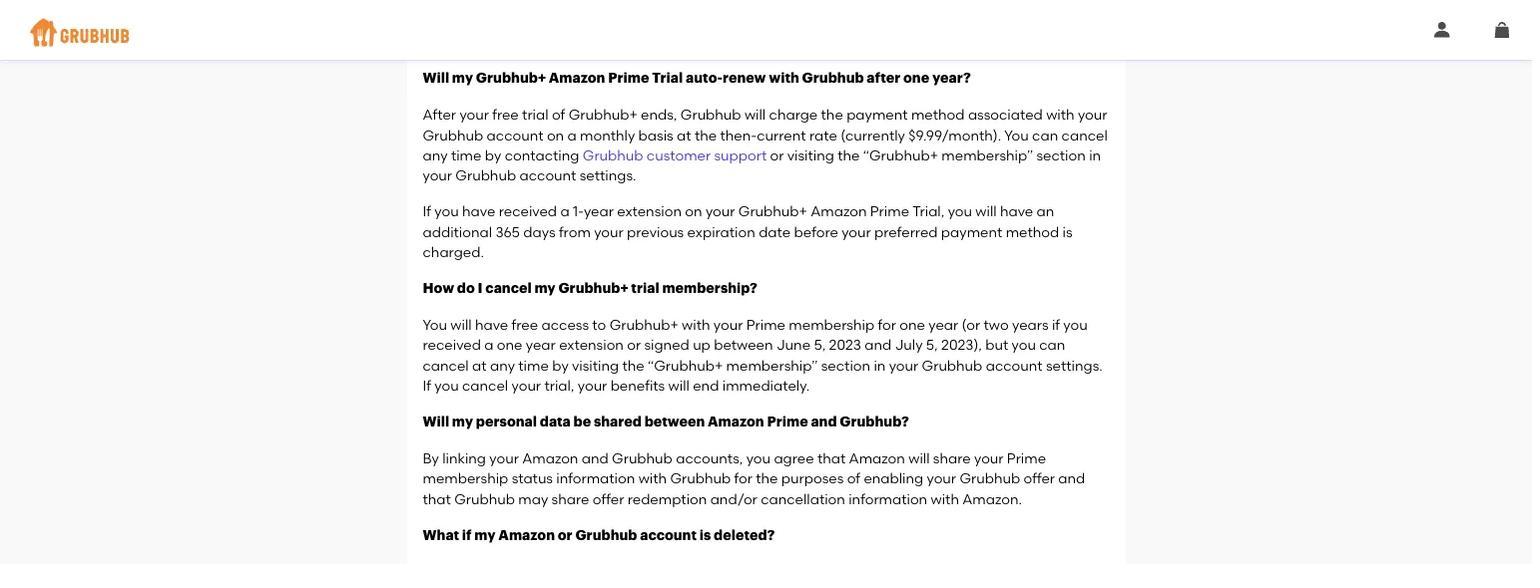 Task type: describe. For each thing, give the bounding box(es) containing it.
the left then-
[[695, 127, 717, 143]]

end
[[693, 378, 719, 395]]

grubhub down monthly
[[583, 147, 643, 164]]

my up the after
[[452, 72, 473, 86]]

grubhub down accounts,
[[670, 471, 731, 488]]

to
[[592, 317, 606, 334]]

if you have received a 1-year extension on your grubhub+ amazon prime trial, you will have an additional 365 days from your previous expiration date before your preferred payment method is charged.
[[423, 203, 1073, 261]]

2 horizontal spatial year
[[929, 317, 958, 334]]

0 vertical spatial share
[[933, 451, 971, 467]]

small image
[[1434, 22, 1450, 38]]

accounts,
[[676, 451, 743, 467]]

contacting
[[505, 147, 579, 164]]

between inside you will have free access to grubhub+ with your prime membership for one year (or two years if you received a one year extension or signed up between june 5, 2023 and july 5, 2023), but you can cancel at any time by visiting the "grubhub+ membership" section in your grubhub account settings. if you cancel your trial, your benefits will end immediately.
[[714, 337, 773, 354]]

time inside after your free  trial of grubhub+ ends, grubhub will charge the payment method associated with your grubhub account on a monthly basis at the then-current rate (currently $9.99/month). you can cancel any time by contacting
[[451, 147, 482, 164]]

grubhub inside or visiting the "grubhub+ membership" section in your grubhub account settings.
[[456, 167, 516, 184]]

you will have free access to grubhub+ with your prime membership for one year (or two years if you received a one year extension or signed up between june 5, 2023 and july 5, 2023), but you can cancel at any time by visiting the "grubhub+ membership" section in your grubhub account settings. if you cancel your trial, your benefits will end immediately.
[[423, 317, 1103, 395]]

before
[[794, 224, 838, 241]]

2 vertical spatial one
[[497, 337, 523, 354]]

my up access
[[534, 282, 556, 296]]

on inside if you have received a 1-year extension on your grubhub+ amazon prime trial, you will have an additional 365 days from your previous expiration date before your preferred payment method is charged.
[[685, 203, 702, 220]]

amazon up monthly
[[549, 72, 605, 86]]

grubhub down will my personal data be shared between amazon prime and grubhub?
[[612, 451, 673, 467]]

data
[[540, 416, 571, 430]]

you inside you will have free access to grubhub+ with your prime membership for one year (or two years if you received a one year extension or signed up between june 5, 2023 and july 5, 2023), but you can cancel at any time by visiting the "grubhub+ membership" section in your grubhub account settings. if you cancel your trial, your benefits will end immediately.
[[423, 317, 447, 334]]

and/or
[[710, 491, 757, 508]]

account down redemption at the bottom left
[[640, 529, 697, 543]]

basis
[[638, 127, 673, 143]]

1 horizontal spatial that
[[817, 451, 846, 467]]

you inside after your free  trial of grubhub+ ends, grubhub will charge the payment method associated with your grubhub account on a monthly basis at the then-current rate (currently $9.99/month). you can cancel any time by contacting
[[1004, 127, 1029, 143]]

a inside you will have free access to grubhub+ with your prime membership for one year (or two years if you received a one year extension or signed up between june 5, 2023 and july 5, 2023), but you can cancel at any time by visiting the "grubhub+ membership" section in your grubhub account settings. if you cancel your trial, your benefits will end immediately.
[[484, 337, 494, 354]]

in inside you will have free access to grubhub+ with your prime membership for one year (or two years if you received a one year extension or signed up between june 5, 2023 and july 5, 2023), but you can cancel at any time by visiting the "grubhub+ membership" section in your grubhub account settings. if you cancel your trial, your benefits will end immediately.
[[874, 357, 886, 374]]

your up expiration
[[706, 203, 735, 220]]

(currently
[[841, 127, 905, 143]]

on inside after your free  trial of grubhub+ ends, grubhub will charge the payment method associated with your grubhub account on a monthly basis at the then-current rate (currently $9.99/month). you can cancel any time by contacting
[[547, 127, 564, 143]]

amazon up status
[[522, 451, 578, 467]]

grubhub up amazon.
[[960, 471, 1020, 488]]

membership" inside or visiting the "grubhub+ membership" section in your grubhub account settings.
[[942, 147, 1033, 164]]

years
[[1012, 317, 1049, 334]]

status
[[512, 471, 553, 488]]

may
[[518, 491, 548, 508]]

membership?
[[662, 282, 758, 296]]

with up charge
[[769, 72, 799, 86]]

time inside you will have free access to grubhub+ with your prime membership for one year (or two years if you received a one year extension or signed up between june 5, 2023 and july 5, 2023), but you can cancel at any time by visiting the "grubhub+ membership" section in your grubhub account settings. if you cancel your trial, your benefits will end immediately.
[[518, 357, 549, 374]]

you down years
[[1012, 337, 1036, 354]]

year inside if you have received a 1-year extension on your grubhub+ amazon prime trial, you will have an additional 365 days from your previous expiration date before your preferred payment method is charged.
[[584, 203, 614, 220]]

cancellation
[[761, 491, 845, 508]]

be
[[574, 416, 591, 430]]

account inside after your free  trial of grubhub+ ends, grubhub will charge the payment method associated with your grubhub account on a monthly basis at the then-current rate (currently $9.99/month). you can cancel any time by contacting
[[487, 127, 544, 143]]

your left trial,
[[512, 378, 541, 395]]

will for will my grubhub+ amazon prime trial auto-renew with grubhub after one year?
[[423, 72, 449, 86]]

of inside by linking your amazon and grubhub accounts, you agree that amazon will share your prime membership status information with grubhub for the purposes of enabling your grubhub offer and that grubhub may share offer redemption and/or cancellation information with amazon.
[[847, 471, 861, 488]]

trial
[[652, 72, 683, 86]]

grubhub customer support link
[[583, 147, 767, 164]]

will inside if you have received a 1-year extension on your grubhub+ amazon prime trial, you will have an additional 365 days from your previous expiration date before your preferred payment method is charged.
[[976, 203, 997, 220]]

with up redemption at the bottom left
[[638, 471, 667, 488]]

charged.
[[423, 244, 484, 261]]

the inside you will have free access to grubhub+ with your prime membership for one year (or two years if you received a one year extension or signed up between june 5, 2023 and july 5, 2023), but you can cancel at any time by visiting the "grubhub+ membership" section in your grubhub account settings. if you cancel your trial, your benefits will end immediately.
[[622, 357, 645, 374]]

you up by on the left bottom
[[435, 378, 459, 395]]

your right before
[[842, 224, 871, 241]]

grubhub left after
[[802, 72, 864, 86]]

associated
[[968, 106, 1043, 123]]

settings. inside or visiting the "grubhub+ membership" section in your grubhub account settings.
[[580, 167, 636, 184]]

grubhub up then-
[[681, 106, 741, 123]]

do
[[457, 282, 475, 296]]

by inside you will have free access to grubhub+ with your prime membership for one year (or two years if you received a one year extension or signed up between june 5, 2023 and july 5, 2023), but you can cancel at any time by visiting the "grubhub+ membership" section in your grubhub account settings. if you cancel your trial, your benefits will end immediately.
[[552, 357, 569, 374]]

year?
[[932, 72, 971, 86]]

will my grubhub+ amazon prime trial auto-renew with grubhub after one year?
[[423, 72, 971, 86]]

1 vertical spatial offer
[[593, 491, 624, 508]]

your right from
[[594, 224, 624, 241]]

my right what
[[475, 529, 496, 543]]

1 vertical spatial between
[[645, 416, 705, 430]]

for inside you will have free access to grubhub+ with your prime membership for one year (or two years if you received a one year extension or signed up between june 5, 2023 and july 5, 2023), but you can cancel at any time by visiting the "grubhub+ membership" section in your grubhub account settings. if you cancel your trial, your benefits will end immediately.
[[878, 317, 896, 334]]

will inside after your free  trial of grubhub+ ends, grubhub will charge the payment method associated with your grubhub account on a monthly basis at the then-current rate (currently $9.99/month). you can cancel any time by contacting
[[745, 106, 766, 123]]

or inside or visiting the "grubhub+ membership" section in your grubhub account settings.
[[770, 147, 784, 164]]

grubhub customer support
[[583, 147, 767, 164]]

trial,
[[913, 203, 945, 220]]

membership" inside you will have free access to grubhub+ with your prime membership for one year (or two years if you received a one year extension or signed up between june 5, 2023 and july 5, 2023), but you can cancel at any time by visiting the "grubhub+ membership" section in your grubhub account settings. if you cancel your trial, your benefits will end immediately.
[[726, 357, 818, 374]]

with left amazon.
[[931, 491, 959, 508]]

shared
[[594, 416, 642, 430]]

july
[[895, 337, 923, 354]]

amazon inside if you have received a 1-year extension on your grubhub+ amazon prime trial, you will have an additional 365 days from your previous expiration date before your preferred payment method is charged.
[[811, 203, 867, 220]]

prime left trial
[[608, 72, 649, 86]]

days
[[523, 224, 556, 241]]

grubhub+ up contacting
[[476, 72, 546, 86]]

customer
[[647, 147, 711, 164]]

agree
[[774, 451, 814, 467]]

will inside by linking your amazon and grubhub accounts, you agree that amazon will share your prime membership status information with grubhub for the purposes of enabling your grubhub offer and that grubhub may share offer redemption and/or cancellation information with amazon.
[[909, 451, 930, 467]]

and inside you will have free access to grubhub+ with your prime membership for one year (or two years if you received a one year extension or signed up between june 5, 2023 and july 5, 2023), but you can cancel at any time by visiting the "grubhub+ membership" section in your grubhub account settings. if you cancel your trial, your benefits will end immediately.
[[865, 337, 892, 354]]

what if my amazon or grubhub account is deleted?
[[423, 529, 775, 543]]

in inside or visiting the "grubhub+ membership" section in your grubhub account settings.
[[1089, 147, 1101, 164]]

$9.99/month).
[[909, 127, 1001, 143]]

amazon up accounts,
[[708, 416, 764, 430]]

two
[[984, 317, 1009, 334]]

at inside after your free  trial of grubhub+ ends, grubhub will charge the payment method associated with your grubhub account on a monthly basis at the then-current rate (currently $9.99/month). you can cancel any time by contacting
[[677, 127, 691, 143]]

(or
[[962, 317, 980, 334]]

account inside you will have free access to grubhub+ with your prime membership for one year (or two years if you received a one year extension or signed up between june 5, 2023 and july 5, 2023), but you can cancel at any time by visiting the "grubhub+ membership" section in your grubhub account settings. if you cancel your trial, your benefits will end immediately.
[[986, 357, 1043, 374]]

grubhub?
[[840, 416, 909, 430]]

immediately.
[[722, 378, 810, 395]]

after
[[423, 106, 456, 123]]

purposes
[[781, 471, 844, 488]]

2 vertical spatial or
[[558, 529, 573, 543]]

small image
[[1494, 22, 1510, 38]]

by linking your amazon and grubhub accounts, you agree that amazon will share your prime membership status information with grubhub for the purposes of enabling your grubhub offer and that grubhub may share offer redemption and/or cancellation information with amazon.
[[423, 451, 1085, 508]]

is inside if you have received a 1-year extension on your grubhub+ amazon prime trial, you will have an additional 365 days from your previous expiration date before your preferred payment method is charged.
[[1063, 224, 1073, 241]]

0 vertical spatial one
[[903, 72, 930, 86]]

of inside after your free  trial of grubhub+ ends, grubhub will charge the payment method associated with your grubhub account on a monthly basis at the then-current rate (currently $9.99/month). you can cancel any time by contacting
[[552, 106, 565, 123]]

365
[[496, 224, 520, 241]]

payment inside after your free  trial of grubhub+ ends, grubhub will charge the payment method associated with your grubhub account on a monthly basis at the then-current rate (currently $9.99/month). you can cancel any time by contacting
[[847, 106, 908, 123]]

your down july
[[889, 357, 919, 374]]

1 vertical spatial is
[[700, 529, 711, 543]]

"grubhub+ inside or visiting the "grubhub+ membership" section in your grubhub account settings.
[[863, 147, 938, 164]]

redemption
[[628, 491, 707, 508]]

an
[[1037, 203, 1054, 220]]

your right trial,
[[578, 378, 607, 395]]

after your free  trial of grubhub+ ends, grubhub will charge the payment method associated with your grubhub account on a monthly basis at the then-current rate (currently $9.99/month). you can cancel any time by contacting
[[423, 106, 1108, 164]]

you up 'additional'
[[435, 203, 459, 220]]

the up rate in the top right of the page
[[821, 106, 843, 123]]

1 vertical spatial that
[[423, 491, 451, 508]]

1 vertical spatial information
[[849, 491, 927, 508]]

your right associated
[[1078, 106, 1107, 123]]

1 5, from the left
[[814, 337, 826, 354]]

cancel inside after your free  trial of grubhub+ ends, grubhub will charge the payment method associated with your grubhub account on a monthly basis at the then-current rate (currently $9.99/month). you can cancel any time by contacting
[[1062, 127, 1108, 143]]

your right enabling
[[927, 471, 956, 488]]

then-
[[720, 127, 757, 143]]

settings. inside you will have free access to grubhub+ with your prime membership for one year (or two years if you received a one year extension or signed up between june 5, 2023 and july 5, 2023), but you can cancel at any time by visiting the "grubhub+ membership" section in your grubhub account settings. if you cancel your trial, your benefits will end immediately.
[[1046, 357, 1103, 374]]

1 vertical spatial share
[[552, 491, 589, 508]]

expiration
[[687, 224, 755, 241]]



Task type: locate. For each thing, give the bounding box(es) containing it.
1 horizontal spatial on
[[685, 203, 702, 220]]

your right the after
[[460, 106, 489, 123]]

at inside you will have free access to grubhub+ with your prime membership for one year (or two years if you received a one year extension or signed up between june 5, 2023 and july 5, 2023), but you can cancel at any time by visiting the "grubhub+ membership" section in your grubhub account settings. if you cancel your trial, your benefits will end immediately.
[[472, 357, 487, 374]]

after
[[867, 72, 901, 86]]

0 vertical spatial visiting
[[787, 147, 834, 164]]

prime inside you will have free access to grubhub+ with your prime membership for one year (or two years if you received a one year extension or signed up between june 5, 2023 and july 5, 2023), but you can cancel at any time by visiting the "grubhub+ membership" section in your grubhub account settings. if you cancel your trial, your benefits will end immediately.
[[746, 317, 786, 334]]

have down i in the left of the page
[[475, 317, 508, 334]]

1 vertical spatial trial
[[631, 282, 659, 296]]

1 vertical spatial settings.
[[1046, 357, 1103, 374]]

membership" up 'immediately.'
[[726, 357, 818, 374]]

section inside or visiting the "grubhub+ membership" section in your grubhub account settings.
[[1037, 147, 1086, 164]]

0 horizontal spatial if
[[462, 529, 472, 543]]

offer
[[1024, 471, 1055, 488], [593, 491, 624, 508]]

0 horizontal spatial 5,
[[814, 337, 826, 354]]

"grubhub+ inside you will have free access to grubhub+ with your prime membership for one year (or two years if you received a one year extension or signed up between june 5, 2023 and july 5, 2023), but you can cancel at any time by visiting the "grubhub+ membership" section in your grubhub account settings. if you cancel your trial, your benefits will end immediately.
[[648, 357, 723, 374]]

1 horizontal spatial share
[[933, 451, 971, 467]]

1 horizontal spatial year
[[584, 203, 614, 220]]

prime up the "preferred"
[[870, 203, 909, 220]]

1 vertical spatial received
[[423, 337, 481, 354]]

1 vertical spatial any
[[490, 357, 515, 374]]

will
[[745, 106, 766, 123], [976, 203, 997, 220], [451, 317, 472, 334], [668, 378, 690, 395], [909, 451, 930, 467]]

1 vertical spatial by
[[552, 357, 569, 374]]

time down the after
[[451, 147, 482, 164]]

for inside by linking your amazon and grubhub accounts, you agree that amazon will share your prime membership status information with grubhub for the purposes of enabling your grubhub offer and that grubhub may share offer redemption and/or cancellation information with amazon.
[[734, 471, 753, 488]]

can inside you will have free access to grubhub+ with your prime membership for one year (or two years if you received a one year extension or signed up between june 5, 2023 and july 5, 2023), but you can cancel at any time by visiting the "grubhub+ membership" section in your grubhub account settings. if you cancel your trial, your benefits will end immediately.
[[1039, 337, 1065, 354]]

grubhub down redemption at the bottom left
[[575, 529, 637, 543]]

your up 'additional'
[[423, 167, 452, 184]]

free inside you will have free access to grubhub+ with your prime membership for one year (or two years if you received a one year extension or signed up between june 5, 2023 and july 5, 2023), but you can cancel at any time by visiting the "grubhub+ membership" section in your grubhub account settings. if you cancel your trial, your benefits will end immediately.
[[512, 317, 538, 334]]

information down enabling
[[849, 491, 927, 508]]

personal
[[476, 416, 537, 430]]

or visiting the "grubhub+ membership" section in your grubhub account settings.
[[423, 147, 1101, 184]]

1 vertical spatial visiting
[[572, 357, 619, 374]]

0 vertical spatial received
[[499, 203, 557, 220]]

support
[[714, 147, 767, 164]]

0 vertical spatial at
[[677, 127, 691, 143]]

or inside you will have free access to grubhub+ with your prime membership for one year (or two years if you received a one year extension or signed up between june 5, 2023 and july 5, 2023), but you can cancel at any time by visiting the "grubhub+ membership" section in your grubhub account settings. if you cancel your trial, your benefits will end immediately.
[[627, 337, 641, 354]]

grubhub
[[802, 72, 864, 86], [681, 106, 741, 123], [423, 127, 483, 143], [583, 147, 643, 164], [456, 167, 516, 184], [922, 357, 983, 374], [612, 451, 673, 467], [670, 471, 731, 488], [960, 471, 1020, 488], [454, 491, 515, 508], [575, 529, 637, 543]]

grubhub down linking
[[454, 491, 515, 508]]

grubhub+ inside if you have received a 1-year extension on your grubhub+ amazon prime trial, you will have an additional 365 days from your previous expiration date before your preferred payment method is charged.
[[738, 203, 807, 220]]

if right years
[[1052, 317, 1060, 334]]

your down membership?
[[714, 317, 743, 334]]

your
[[460, 106, 489, 123], [1078, 106, 1107, 123], [423, 167, 452, 184], [706, 203, 735, 220], [594, 224, 624, 241], [842, 224, 871, 241], [714, 317, 743, 334], [889, 357, 919, 374], [512, 378, 541, 395], [578, 378, 607, 395], [489, 451, 519, 467], [974, 451, 1004, 467], [927, 471, 956, 488]]

1 horizontal spatial payment
[[941, 224, 1003, 241]]

prime
[[608, 72, 649, 86], [870, 203, 909, 220], [746, 317, 786, 334], [767, 416, 808, 430], [1007, 451, 1046, 467]]

the
[[821, 106, 843, 123], [695, 127, 717, 143], [838, 147, 860, 164], [622, 357, 645, 374], [756, 471, 778, 488]]

time
[[451, 147, 482, 164], [518, 357, 549, 374]]

0 horizontal spatial share
[[552, 491, 589, 508]]

for
[[878, 317, 896, 334], [734, 471, 753, 488]]

with inside you will have free access to grubhub+ with your prime membership for one year (or two years if you received a one year extension or signed up between june 5, 2023 and july 5, 2023), but you can cancel at any time by visiting the "grubhub+ membership" section in your grubhub account settings. if you cancel your trial, your benefits will end immediately.
[[682, 317, 710, 334]]

0 vertical spatial a
[[567, 127, 577, 143]]

2 if from the top
[[423, 378, 431, 395]]

membership
[[789, 317, 875, 334], [423, 471, 508, 488]]

share right may
[[552, 491, 589, 508]]

settings.
[[580, 167, 636, 184], [1046, 357, 1103, 374]]

year up from
[[584, 203, 614, 220]]

2 will from the top
[[423, 416, 449, 430]]

1 vertical spatial if
[[462, 529, 472, 543]]

grubhub inside you will have free access to grubhub+ with your prime membership for one year (or two years if you received a one year extension or signed up between june 5, 2023 and july 5, 2023), but you can cancel at any time by visiting the "grubhub+ membership" section in your grubhub account settings. if you cancel your trial, your benefits will end immediately.
[[922, 357, 983, 374]]

account down contacting
[[520, 167, 576, 184]]

a inside if you have received a 1-year extension on your grubhub+ amazon prime trial, you will have an additional 365 days from your previous expiration date before your preferred payment method is charged.
[[560, 203, 570, 220]]

1 horizontal spatial any
[[490, 357, 515, 374]]

the inside by linking your amazon and grubhub accounts, you agree that amazon will share your prime membership status information with grubhub for the purposes of enabling your grubhub offer and that grubhub may share offer redemption and/or cancellation information with amazon.
[[756, 471, 778, 488]]

with right associated
[[1046, 106, 1075, 123]]

1 vertical spatial if
[[423, 378, 431, 395]]

any down the after
[[423, 147, 448, 164]]

0 vertical spatial between
[[714, 337, 773, 354]]

any inside after your free  trial of grubhub+ ends, grubhub will charge the payment method associated with your grubhub account on a monthly basis at the then-current rate (currently $9.99/month). you can cancel any time by contacting
[[423, 147, 448, 164]]

1 vertical spatial for
[[734, 471, 753, 488]]

membership down linking
[[423, 471, 508, 488]]

by up trial,
[[552, 357, 569, 374]]

have for you
[[475, 317, 508, 334]]

one right after
[[903, 72, 930, 86]]

but
[[985, 337, 1008, 354]]

a left monthly
[[567, 127, 577, 143]]

any inside you will have free access to grubhub+ with your prime membership for one year (or two years if you received a one year extension or signed up between june 5, 2023 and july 5, 2023), but you can cancel at any time by visiting the "grubhub+ membership" section in your grubhub account settings. if you cancel your trial, your benefits will end immediately.
[[490, 357, 515, 374]]

the up benefits
[[622, 357, 645, 374]]

0 horizontal spatial visiting
[[572, 357, 619, 374]]

method
[[911, 106, 965, 123], [1006, 224, 1059, 241]]

preferred
[[874, 224, 938, 241]]

settings. down years
[[1046, 357, 1103, 374]]

share up amazon.
[[933, 451, 971, 467]]

you
[[435, 203, 459, 220], [948, 203, 972, 220], [1063, 317, 1088, 334], [1012, 337, 1036, 354], [435, 378, 459, 395], [746, 451, 771, 467]]

charge
[[769, 106, 818, 123]]

1 horizontal spatial 5,
[[926, 337, 938, 354]]

1 horizontal spatial settings.
[[1046, 357, 1103, 374]]

you right years
[[1063, 317, 1088, 334]]

extension inside you will have free access to grubhub+ with your prime membership for one year (or two years if you received a one year extension or signed up between june 5, 2023 and july 5, 2023), but you can cancel at any time by visiting the "grubhub+ membership" section in your grubhub account settings. if you cancel your trial, your benefits will end immediately.
[[559, 337, 624, 354]]

received down how
[[423, 337, 481, 354]]

additional
[[423, 224, 492, 241]]

membership" down the $9.99/month).
[[942, 147, 1033, 164]]

amazon up before
[[811, 203, 867, 220]]

1 if from the top
[[423, 203, 431, 220]]

prime up agree
[[767, 416, 808, 430]]

between right up
[[714, 337, 773, 354]]

what
[[423, 529, 459, 543]]

0 vertical spatial you
[[1004, 127, 1029, 143]]

trial,
[[544, 378, 574, 395]]

can down years
[[1039, 337, 1065, 354]]

1 horizontal spatial for
[[878, 317, 896, 334]]

grubhub+ inside you will have free access to grubhub+ with your prime membership for one year (or two years if you received a one year extension or signed up between june 5, 2023 and july 5, 2023), but you can cancel at any time by visiting the "grubhub+ membership" section in your grubhub account settings. if you cancel your trial, your benefits will end immediately.
[[610, 317, 679, 334]]

0 vertical spatial will
[[423, 72, 449, 86]]

0 horizontal spatial at
[[472, 357, 487, 374]]

for up and/or
[[734, 471, 753, 488]]

membership inside you will have free access to grubhub+ with your prime membership for one year (or two years if you received a one year extension or signed up between june 5, 2023 and july 5, 2023), but you can cancel at any time by visiting the "grubhub+ membership" section in your grubhub account settings. if you cancel your trial, your benefits will end immediately.
[[789, 317, 875, 334]]

current
[[757, 127, 806, 143]]

for up july
[[878, 317, 896, 334]]

auto-
[[686, 72, 723, 86]]

0 horizontal spatial information
[[556, 471, 635, 488]]

1 horizontal spatial at
[[677, 127, 691, 143]]

free left access
[[512, 317, 538, 334]]

received inside you will have free access to grubhub+ with your prime membership for one year (or two years if you received a one year extension or signed up between june 5, 2023 and july 5, 2023), but you can cancel at any time by visiting the "grubhub+ membership" section in your grubhub account settings. if you cancel your trial, your benefits will end immediately.
[[423, 337, 481, 354]]

1 horizontal spatial "grubhub+
[[863, 147, 938, 164]]

0 horizontal spatial is
[[700, 529, 711, 543]]

with inside after your free  trial of grubhub+ ends, grubhub will charge the payment method associated with your grubhub account on a monthly basis at the then-current rate (currently $9.99/month). you can cancel any time by contacting
[[1046, 106, 1075, 123]]

1 horizontal spatial received
[[499, 203, 557, 220]]

1 vertical spatial will
[[423, 416, 449, 430]]

will up the after
[[423, 72, 449, 86]]

1 vertical spatial free
[[512, 317, 538, 334]]

at
[[677, 127, 691, 143], [472, 357, 487, 374]]

0 horizontal spatial between
[[645, 416, 705, 430]]

if up 'additional'
[[423, 203, 431, 220]]

you down how
[[423, 317, 447, 334]]

my up linking
[[452, 416, 473, 430]]

1 horizontal spatial if
[[1052, 317, 1060, 334]]

free inside after your free  trial of grubhub+ ends, grubhub will charge the payment method associated with your grubhub account on a monthly basis at the then-current rate (currently $9.99/month). you can cancel any time by contacting
[[492, 106, 519, 123]]

by
[[423, 451, 439, 467]]

1-
[[573, 203, 584, 220]]

1 vertical spatial membership"
[[726, 357, 818, 374]]

"grubhub+ down (currently
[[863, 147, 938, 164]]

grubhub down the after
[[423, 127, 483, 143]]

account down the but
[[986, 357, 1043, 374]]

have left an at the right top
[[1000, 203, 1033, 220]]

if inside you will have free access to grubhub+ with your prime membership for one year (or two years if you received a one year extension or signed up between june 5, 2023 and july 5, 2023), but you can cancel at any time by visiting the "grubhub+ membership" section in your grubhub account settings. if you cancel your trial, your benefits will end immediately.
[[423, 378, 431, 395]]

received up 'days' on the top left of page
[[499, 203, 557, 220]]

0 vertical spatial membership
[[789, 317, 875, 334]]

payment inside if you have received a 1-year extension on your grubhub+ amazon prime trial, you will have an additional 365 days from your previous expiration date before your preferred payment method is charged.
[[941, 224, 1003, 241]]

1 vertical spatial extension
[[559, 337, 624, 354]]

0 horizontal spatial membership"
[[726, 357, 818, 374]]

section
[[1037, 147, 1086, 164], [821, 357, 870, 374]]

1 horizontal spatial you
[[1004, 127, 1029, 143]]

a up personal
[[484, 337, 494, 354]]

0 vertical spatial time
[[451, 147, 482, 164]]

trial inside after your free  trial of grubhub+ ends, grubhub will charge the payment method associated with your grubhub account on a monthly basis at the then-current rate (currently $9.99/month). you can cancel any time by contacting
[[522, 106, 549, 123]]

membership inside by linking your amazon and grubhub accounts, you agree that amazon will share your prime membership status information with grubhub for the purposes of enabling your grubhub offer and that grubhub may share offer redemption and/or cancellation information with amazon.
[[423, 471, 508, 488]]

will down do
[[451, 317, 472, 334]]

account up contacting
[[487, 127, 544, 143]]

extension inside if you have received a 1-year extension on your grubhub+ amazon prime trial, you will have an additional 365 days from your previous expiration date before your preferred payment method is charged.
[[617, 203, 682, 220]]

signed
[[644, 337, 690, 354]]

prime inside by linking your amazon and grubhub accounts, you agree that amazon will share your prime membership status information with grubhub for the purposes of enabling your grubhub offer and that grubhub may share offer redemption and/or cancellation information with amazon.
[[1007, 451, 1046, 467]]

2 5, from the left
[[926, 337, 938, 354]]

0 horizontal spatial method
[[911, 106, 965, 123]]

0 horizontal spatial by
[[485, 147, 501, 164]]

0 vertical spatial is
[[1063, 224, 1073, 241]]

account inside or visiting the "grubhub+ membership" section in your grubhub account settings.
[[520, 167, 576, 184]]

0 vertical spatial if
[[423, 203, 431, 220]]

have inside you will have free access to grubhub+ with your prime membership for one year (or two years if you received a one year extension or signed up between june 5, 2023 and july 5, 2023), but you can cancel at any time by visiting the "grubhub+ membership" section in your grubhub account settings. if you cancel your trial, your benefits will end immediately.
[[475, 317, 508, 334]]

0 vertical spatial offer
[[1024, 471, 1055, 488]]

one up july
[[900, 317, 925, 334]]

in
[[1089, 147, 1101, 164], [874, 357, 886, 374]]

will for will my personal data be shared between amazon prime and grubhub?
[[423, 416, 449, 430]]

0 vertical spatial if
[[1052, 317, 1060, 334]]

0 vertical spatial extension
[[617, 203, 682, 220]]

0 horizontal spatial settings.
[[580, 167, 636, 184]]

grubhub+ up monthly
[[569, 106, 638, 123]]

membership up 2023
[[789, 317, 875, 334]]

0 horizontal spatial that
[[423, 491, 451, 508]]

membership"
[[942, 147, 1033, 164], [726, 357, 818, 374]]

linking
[[442, 451, 486, 467]]

if inside you will have free access to grubhub+ with your prime membership for one year (or two years if you received a one year extension or signed up between june 5, 2023 and july 5, 2023), but you can cancel at any time by visiting the "grubhub+ membership" section in your grubhub account settings. if you cancel your trial, your benefits will end immediately.
[[1052, 317, 1060, 334]]

visiting inside or visiting the "grubhub+ membership" section in your grubhub account settings.
[[787, 147, 834, 164]]

5,
[[814, 337, 826, 354], [926, 337, 938, 354]]

section inside you will have free access to grubhub+ with your prime membership for one year (or two years if you received a one year extension or signed up between june 5, 2023 and july 5, 2023), but you can cancel at any time by visiting the "grubhub+ membership" section in your grubhub account settings. if you cancel your trial, your benefits will end immediately.
[[821, 357, 870, 374]]

deleted?
[[714, 529, 775, 543]]

1 horizontal spatial membership
[[789, 317, 875, 334]]

monthly
[[580, 127, 635, 143]]

your up status
[[489, 451, 519, 467]]

prime inside if you have received a 1-year extension on your grubhub+ amazon prime trial, you will have an additional 365 days from your previous expiration date before your preferred payment method is charged.
[[870, 203, 909, 220]]

1 vertical spatial in
[[874, 357, 886, 374]]

0 vertical spatial membership"
[[942, 147, 1033, 164]]

1 vertical spatial you
[[423, 317, 447, 334]]

enabling
[[864, 471, 924, 488]]

or
[[770, 147, 784, 164], [627, 337, 641, 354], [558, 529, 573, 543]]

a inside after your free  trial of grubhub+ ends, grubhub will charge the payment method associated with your grubhub account on a monthly basis at the then-current rate (currently $9.99/month). you can cancel any time by contacting
[[567, 127, 577, 143]]

0 vertical spatial can
[[1032, 127, 1058, 143]]

one
[[903, 72, 930, 86], [900, 317, 925, 334], [497, 337, 523, 354]]

2023),
[[941, 337, 982, 354]]

amazon.
[[963, 491, 1022, 508]]

1 vertical spatial at
[[472, 357, 487, 374]]

1 vertical spatial a
[[560, 203, 570, 220]]

1 horizontal spatial in
[[1089, 147, 1101, 164]]

will left end
[[668, 378, 690, 395]]

0 vertical spatial information
[[556, 471, 635, 488]]

method up the $9.99/month).
[[911, 106, 965, 123]]

extension down to
[[559, 337, 624, 354]]

grubhub logo image
[[30, 12, 130, 52]]

ends,
[[641, 106, 677, 123]]

visiting down rate in the top right of the page
[[787, 147, 834, 164]]

0 horizontal spatial any
[[423, 147, 448, 164]]

by inside after your free  trial of grubhub+ ends, grubhub will charge the payment method associated with your grubhub account on a monthly basis at the then-current rate (currently $9.99/month). you can cancel any time by contacting
[[485, 147, 501, 164]]

up
[[693, 337, 711, 354]]

0 vertical spatial settings.
[[580, 167, 636, 184]]

grubhub+ up to
[[558, 282, 628, 296]]

1 horizontal spatial membership"
[[942, 147, 1033, 164]]

grubhub+ inside after your free  trial of grubhub+ ends, grubhub will charge the payment method associated with your grubhub account on a monthly basis at the then-current rate (currently $9.99/month). you can cancel any time by contacting
[[569, 106, 638, 123]]

on up expiration
[[685, 203, 702, 220]]

you
[[1004, 127, 1029, 143], [423, 317, 447, 334]]

you inside by linking your amazon and grubhub accounts, you agree that amazon will share your prime membership status information with grubhub for the purposes of enabling your grubhub offer and that grubhub may share offer redemption and/or cancellation information with amazon.
[[746, 451, 771, 467]]

of left enabling
[[847, 471, 861, 488]]

0 vertical spatial or
[[770, 147, 784, 164]]

0 vertical spatial free
[[492, 106, 519, 123]]

if right what
[[462, 529, 472, 543]]

a
[[567, 127, 577, 143], [560, 203, 570, 220], [484, 337, 494, 354]]

will up then-
[[745, 106, 766, 123]]

1 will from the top
[[423, 72, 449, 86]]

1 vertical spatial of
[[847, 471, 861, 488]]

i
[[478, 282, 483, 296]]

that up purposes
[[817, 451, 846, 467]]

prime up amazon.
[[1007, 451, 1046, 467]]

you right "trial,"
[[948, 203, 972, 220]]

0 horizontal spatial year
[[526, 337, 556, 354]]

of up contacting
[[552, 106, 565, 123]]

between
[[714, 337, 773, 354], [645, 416, 705, 430]]

will my personal data be shared between amazon prime and grubhub?
[[423, 416, 909, 430]]

at up personal
[[472, 357, 487, 374]]

0 horizontal spatial received
[[423, 337, 481, 354]]

by left contacting
[[485, 147, 501, 164]]

from
[[559, 224, 591, 241]]

1 vertical spatial payment
[[941, 224, 1003, 241]]

account
[[487, 127, 544, 143], [520, 167, 576, 184], [986, 357, 1043, 374], [640, 529, 697, 543]]

0 vertical spatial of
[[552, 106, 565, 123]]

access
[[541, 317, 589, 334]]

how do i cancel my grubhub+ trial membership?
[[423, 282, 758, 296]]

you left agree
[[746, 451, 771, 467]]

1 horizontal spatial offer
[[1024, 471, 1055, 488]]

0 vertical spatial by
[[485, 147, 501, 164]]

1 horizontal spatial between
[[714, 337, 773, 354]]

between down end
[[645, 416, 705, 430]]

have
[[462, 203, 495, 220], [1000, 203, 1033, 220], [475, 317, 508, 334]]

visiting inside you will have free access to grubhub+ with your prime membership for one year (or two years if you received a one year extension or signed up between june 5, 2023 and july 5, 2023), but you can cancel at any time by visiting the "grubhub+ membership" section in your grubhub account settings. if you cancel your trial, your benefits will end immediately.
[[572, 357, 619, 374]]

1 vertical spatial one
[[900, 317, 925, 334]]

0 horizontal spatial trial
[[522, 106, 549, 123]]

"grubhub+
[[863, 147, 938, 164], [648, 357, 723, 374]]

method inside after your free  trial of grubhub+ ends, grubhub will charge the payment method associated with your grubhub account on a monthly basis at the then-current rate (currently $9.99/month). you can cancel any time by contacting
[[911, 106, 965, 123]]

your inside or visiting the "grubhub+ membership" section in your grubhub account settings.
[[423, 167, 452, 184]]

0 horizontal spatial or
[[558, 529, 573, 543]]

on up contacting
[[547, 127, 564, 143]]

date
[[759, 224, 791, 241]]

received inside if you have received a 1-year extension on your grubhub+ amazon prime trial, you will have an additional 365 days from your previous expiration date before your preferred payment method is charged.
[[499, 203, 557, 220]]

visiting
[[787, 147, 834, 164], [572, 357, 619, 374]]

your up amazon.
[[974, 451, 1004, 467]]

how
[[423, 282, 454, 296]]

2023
[[829, 337, 861, 354]]

1 vertical spatial time
[[518, 357, 549, 374]]

previous
[[627, 224, 684, 241]]

at up customer
[[677, 127, 691, 143]]

0 vertical spatial method
[[911, 106, 965, 123]]

share
[[933, 451, 971, 467], [552, 491, 589, 508]]

0 vertical spatial trial
[[522, 106, 549, 123]]

5, right july
[[926, 337, 938, 354]]

year up 2023), at the right
[[929, 317, 958, 334]]

the down agree
[[756, 471, 778, 488]]

2 vertical spatial a
[[484, 337, 494, 354]]

1 horizontal spatial by
[[552, 357, 569, 374]]

renew
[[723, 72, 766, 86]]

trial
[[522, 106, 549, 123], [631, 282, 659, 296]]

information
[[556, 471, 635, 488], [849, 491, 927, 508]]

0 horizontal spatial on
[[547, 127, 564, 143]]

extension up previous
[[617, 203, 682, 220]]

will
[[423, 72, 449, 86], [423, 416, 449, 430]]

can down associated
[[1032, 127, 1058, 143]]

benefits
[[611, 378, 665, 395]]

have up 'additional'
[[462, 203, 495, 220]]

of
[[552, 106, 565, 123], [847, 471, 861, 488]]

the inside or visiting the "grubhub+ membership" section in your grubhub account settings.
[[838, 147, 860, 164]]

if
[[1052, 317, 1060, 334], [462, 529, 472, 543]]

my
[[452, 72, 473, 86], [534, 282, 556, 296], [452, 416, 473, 430], [475, 529, 496, 543]]

method inside if you have received a 1-year extension on your grubhub+ amazon prime trial, you will have an additional 365 days from your previous expiration date before your preferred payment method is charged.
[[1006, 224, 1059, 241]]

have for additional
[[462, 203, 495, 220]]

june
[[777, 337, 811, 354]]

0 vertical spatial year
[[584, 203, 614, 220]]

can inside after your free  trial of grubhub+ ends, grubhub will charge the payment method associated with your grubhub account on a monthly basis at the then-current rate (currently $9.99/month). you can cancel any time by contacting
[[1032, 127, 1058, 143]]

2 vertical spatial year
[[526, 337, 556, 354]]

can
[[1032, 127, 1058, 143], [1039, 337, 1065, 354]]

"grubhub+ down up
[[648, 357, 723, 374]]

visiting down to
[[572, 357, 619, 374]]

received
[[499, 203, 557, 220], [423, 337, 481, 354]]

1 horizontal spatial method
[[1006, 224, 1059, 241]]

0 vertical spatial payment
[[847, 106, 908, 123]]

that up what
[[423, 491, 451, 508]]

amazon up enabling
[[849, 451, 905, 467]]

extension
[[617, 203, 682, 220], [559, 337, 624, 354]]

1 vertical spatial on
[[685, 203, 702, 220]]

amazon
[[549, 72, 605, 86], [811, 203, 867, 220], [708, 416, 764, 430], [522, 451, 578, 467], [849, 451, 905, 467], [498, 529, 555, 543]]

method down an at the right top
[[1006, 224, 1059, 241]]

if inside if you have received a 1-year extension on your grubhub+ amazon prime trial, you will have an additional 365 days from your previous expiration date before your preferred payment method is charged.
[[423, 203, 431, 220]]

cancel
[[1062, 127, 1108, 143], [485, 282, 532, 296], [423, 357, 469, 374], [462, 378, 508, 395]]

prime up june
[[746, 317, 786, 334]]

rate
[[809, 127, 837, 143]]

amazon down may
[[498, 529, 555, 543]]

payment
[[847, 106, 908, 123], [941, 224, 1003, 241]]

0 horizontal spatial payment
[[847, 106, 908, 123]]

0 vertical spatial any
[[423, 147, 448, 164]]

any up personal
[[490, 357, 515, 374]]

1 horizontal spatial time
[[518, 357, 549, 374]]



Task type: vqa. For each thing, say whether or not it's contained in the screenshot.
• Asian
no



